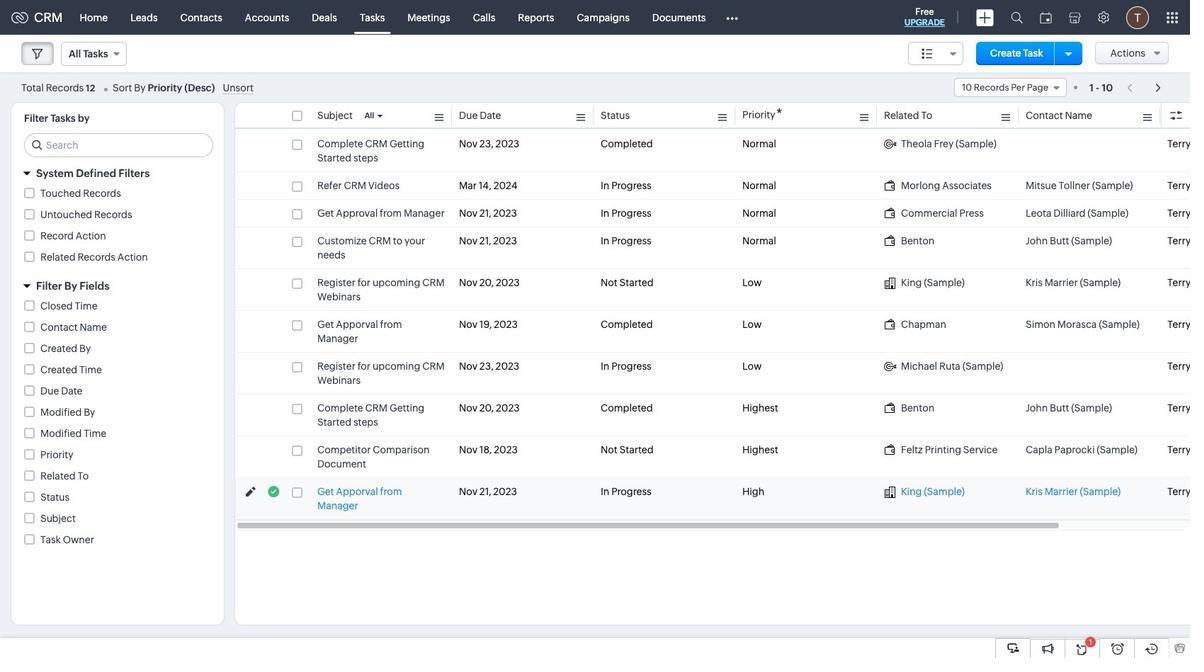 Task type: vqa. For each thing, say whether or not it's contained in the screenshot.
Profile element in the right of the page
yes



Task type: describe. For each thing, give the bounding box(es) containing it.
create menu element
[[968, 0, 1003, 34]]

calendar image
[[1040, 12, 1053, 23]]

none field size
[[909, 42, 964, 65]]

Other Modules field
[[718, 6, 748, 29]]

create menu image
[[977, 9, 994, 26]]

profile image
[[1127, 6, 1150, 29]]

Search text field
[[25, 134, 213, 157]]



Task type: locate. For each thing, give the bounding box(es) containing it.
profile element
[[1118, 0, 1158, 34]]

search image
[[1011, 11, 1023, 23]]

size image
[[922, 47, 933, 60]]

logo image
[[11, 12, 28, 23]]

None field
[[61, 42, 127, 66], [909, 42, 964, 65], [955, 78, 1067, 97], [61, 42, 127, 66], [955, 78, 1067, 97]]

row group
[[235, 130, 1191, 520]]

search element
[[1003, 0, 1032, 35]]



